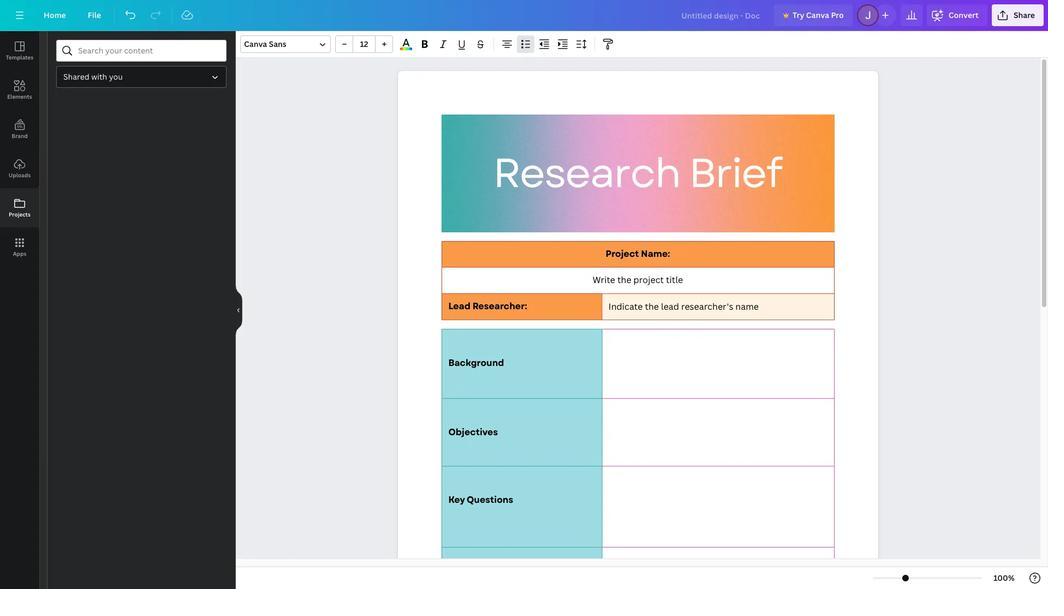 Task type: locate. For each thing, give the bounding box(es) containing it.
hide image
[[235, 284, 242, 337]]

Select ownership filter button
[[56, 66, 227, 88]]

share button
[[992, 4, 1044, 26]]

home
[[44, 10, 66, 20]]

0 vertical spatial canva
[[806, 10, 829, 20]]

0 horizontal spatial canva
[[244, 39, 267, 49]]

100%
[[994, 573, 1015, 584]]

uploads
[[9, 171, 31, 179]]

Research Brief text field
[[398, 71, 878, 590]]

brand button
[[0, 110, 39, 149]]

canva sans
[[244, 39, 287, 49]]

try canva pro button
[[774, 4, 853, 26]]

1 vertical spatial canva
[[244, 39, 267, 49]]

1 horizontal spatial canva
[[806, 10, 829, 20]]

research brief
[[493, 144, 782, 203]]

elements button
[[0, 70, 39, 110]]

canva right try
[[806, 10, 829, 20]]

projects button
[[0, 188, 39, 228]]

canva inside canva sans popup button
[[244, 39, 267, 49]]

main menu bar
[[0, 0, 1048, 31]]

you
[[109, 72, 123, 82]]

elements
[[7, 93, 32, 100]]

canva left sans
[[244, 39, 267, 49]]

group
[[335, 35, 393, 53]]

Search your content search field
[[78, 40, 220, 61]]

canva
[[806, 10, 829, 20], [244, 39, 267, 49]]

home link
[[35, 4, 75, 26]]

research
[[493, 144, 680, 203]]



Task type: vqa. For each thing, say whether or not it's contained in the screenshot.
Create a design dropdown button
no



Task type: describe. For each thing, give the bounding box(es) containing it.
shared with you
[[63, 72, 123, 82]]

with
[[91, 72, 107, 82]]

Design title text field
[[673, 4, 770, 26]]

canva sans button
[[240, 35, 331, 53]]

brand
[[12, 132, 28, 140]]

sans
[[269, 39, 287, 49]]

100% button
[[987, 570, 1022, 588]]

apps
[[13, 250, 26, 258]]

convert
[[949, 10, 979, 20]]

file
[[88, 10, 101, 20]]

file button
[[79, 4, 110, 26]]

projects
[[9, 211, 31, 218]]

templates button
[[0, 31, 39, 70]]

– – number field
[[357, 39, 372, 49]]

try canva pro
[[793, 10, 844, 20]]

uploads button
[[0, 149, 39, 188]]

apps button
[[0, 228, 39, 267]]

canva inside try canva pro button
[[806, 10, 829, 20]]

brief
[[689, 144, 782, 203]]

pro
[[831, 10, 844, 20]]

convert button
[[927, 4, 988, 26]]

try
[[793, 10, 805, 20]]

side panel tab list
[[0, 31, 39, 267]]

share
[[1014, 10, 1035, 20]]

color range image
[[400, 48, 412, 50]]

shared
[[63, 72, 89, 82]]

templates
[[6, 54, 33, 61]]



